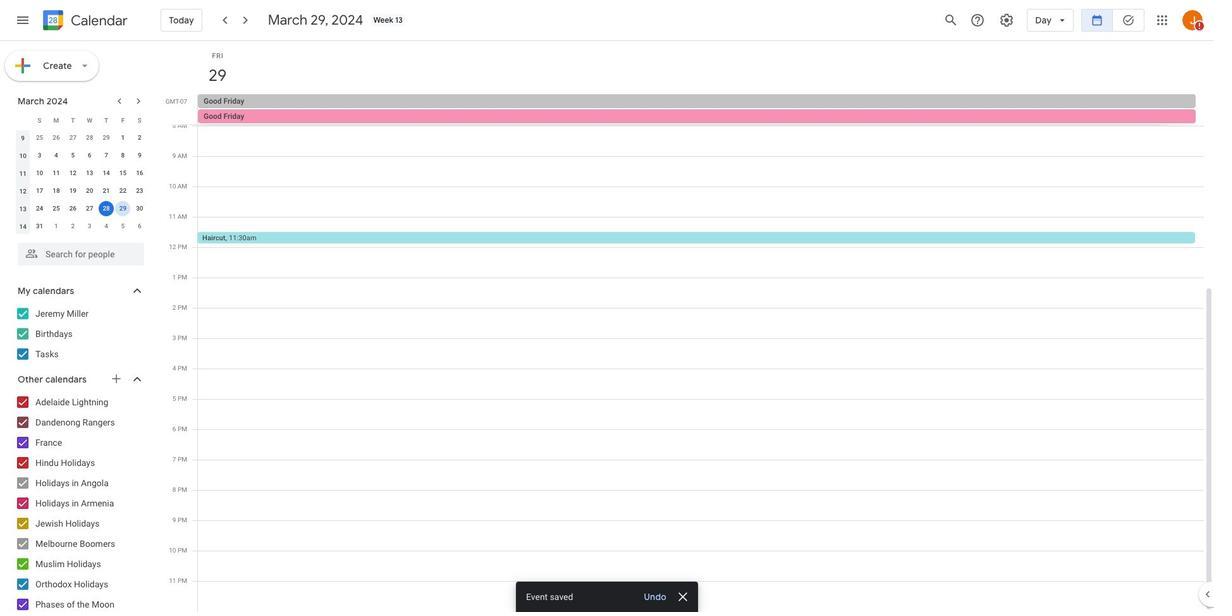 Task type: describe. For each thing, give the bounding box(es) containing it.
16 element
[[132, 166, 147, 181]]

12 element
[[65, 166, 80, 181]]

5 element
[[65, 148, 80, 163]]

19 element
[[65, 183, 80, 199]]

row group inside march 2024 grid
[[15, 129, 148, 235]]

26 element
[[65, 201, 80, 216]]

25 element
[[49, 201, 64, 216]]

9 element
[[132, 148, 147, 163]]

15 element
[[115, 166, 131, 181]]

29 element
[[115, 201, 131, 216]]

friday, march 29 element
[[203, 61, 232, 90]]

23 element
[[132, 183, 147, 199]]

settings menu image
[[999, 13, 1014, 28]]

april 2 element
[[65, 219, 80, 234]]

february 25 element
[[32, 130, 47, 145]]

6 element
[[82, 148, 97, 163]]

february 26 element
[[49, 130, 64, 145]]

11 element
[[49, 166, 64, 181]]

14 element
[[99, 166, 114, 181]]

22 element
[[115, 183, 131, 199]]

february 28 element
[[82, 130, 97, 145]]

3 element
[[32, 148, 47, 163]]

28, today element
[[99, 201, 114, 216]]

heading inside calendar element
[[68, 13, 128, 28]]

27 element
[[82, 201, 97, 216]]

20 element
[[82, 183, 97, 199]]



Task type: locate. For each thing, give the bounding box(es) containing it.
april 6 element
[[132, 219, 147, 234]]

april 5 element
[[115, 219, 131, 234]]

add other calendars image
[[110, 372, 123, 385]]

main drawer image
[[15, 13, 30, 28]]

2 element
[[132, 130, 147, 145]]

17 element
[[32, 183, 47, 199]]

21 element
[[99, 183, 114, 199]]

24 element
[[32, 201, 47, 216]]

13 element
[[82, 166, 97, 181]]

column header inside march 2024 grid
[[15, 111, 31, 129]]

column header
[[15, 111, 31, 129]]

february 29 element
[[99, 130, 114, 145]]

10 element
[[32, 166, 47, 181]]

grid
[[162, 41, 1214, 612]]

18 element
[[49, 183, 64, 199]]

None search field
[[0, 238, 157, 266]]

31 element
[[32, 219, 47, 234]]

april 1 element
[[49, 219, 64, 234]]

4 element
[[49, 148, 64, 163]]

Search for people text field
[[25, 243, 137, 266]]

7 element
[[99, 148, 114, 163]]

calendar element
[[40, 8, 128, 35]]

april 4 element
[[99, 219, 114, 234]]

row group
[[15, 129, 148, 235]]

1 element
[[115, 130, 131, 145]]

february 27 element
[[65, 130, 80, 145]]

march 2024 grid
[[12, 111, 148, 235]]

heading
[[68, 13, 128, 28]]

my calendars list
[[3, 304, 157, 364]]

30 element
[[132, 201, 147, 216]]

8 element
[[115, 148, 131, 163]]

april 3 element
[[82, 219, 97, 234]]

other calendars list
[[3, 392, 157, 612]]

cell
[[198, 94, 1203, 125], [98, 200, 115, 218], [115, 200, 131, 218]]

row
[[192, 94, 1214, 125], [15, 111, 148, 129], [15, 129, 148, 147], [15, 147, 148, 164], [15, 164, 148, 182], [15, 182, 148, 200], [15, 200, 148, 218], [15, 218, 148, 235]]



Task type: vqa. For each thing, say whether or not it's contained in the screenshot.
"heading" in the Calendar element
no



